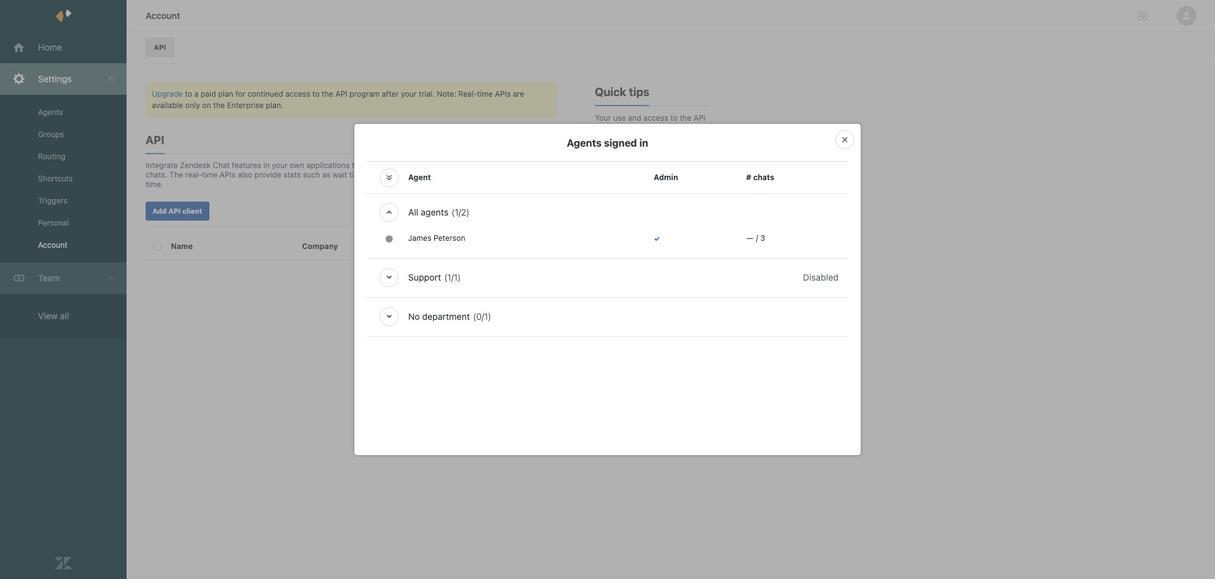 Task type: describe. For each thing, give the bounding box(es) containing it.
1 real- from the left
[[185, 170, 202, 180]]

routing
[[38, 152, 65, 161]]

after
[[382, 89, 399, 99]]

to left a
[[185, 89, 192, 99]]

/
[[756, 234, 758, 243]]

) for 1/2
[[466, 207, 469, 218]]

team
[[38, 273, 60, 284]]

your inside your use and access to the api is expressly conditioned on your compliance with the policies, restrictions, and other provisions related to the api set forth in our
[[595, 136, 611, 146]]

quick
[[595, 85, 626, 99]]

also inside integrate zendesk chat features in your own applications to create agents, update visitor information, or delete chats. the real-time apis also provide stats such as wait times, number of online agents, or chat duration in real- time.
[[238, 170, 252, 180]]

to inside integrate zendesk chat features in your own applications to create agents, update visitor information, or delete chats. the real-time apis also provide stats such as wait times, number of online agents, or chat duration in real- time.
[[352, 161, 359, 170]]

set inside the you must also comply with the restrictions set forth in the zendesk terms and conditions , in all uses of the api.
[[637, 225, 649, 235]]

peterson
[[434, 234, 465, 243]]

responsibilities
[[595, 182, 651, 191]]

zendesk for if
[[602, 280, 633, 290]]

view
[[38, 311, 58, 321]]

forth inside the you must also comply with the restrictions set forth in the zendesk terms and conditions , in all uses of the api.
[[651, 225, 668, 235]]

provisions
[[595, 159, 631, 168]]

#
[[746, 173, 751, 182]]

agents
[[421, 207, 448, 218]]

or left delete
[[511, 161, 518, 170]]

attempted
[[623, 292, 660, 301]]

agents for agents signed in
[[567, 137, 602, 149]]

and inside and the other documentation we provide you.
[[653, 182, 666, 191]]

0 horizontal spatial agents,
[[386, 161, 412, 170]]

agents for agents
[[38, 108, 63, 117]]

zendesk for integrate
[[180, 161, 211, 170]]

quick tips
[[595, 85, 650, 99]]

if
[[595, 280, 600, 290]]

admin
[[654, 173, 678, 182]]

plan.
[[266, 101, 283, 110]]

for
[[235, 89, 245, 99]]

delete
[[520, 161, 543, 170]]

with inside your use and access to the api is expressly conditioned on your compliance with the policies, restrictions, and other provisions related to the api set forth in our
[[656, 136, 671, 146]]

the up conditions
[[679, 225, 690, 235]]

our
[[623, 170, 635, 180]]

or right temporarily
[[638, 349, 645, 358]]

you must also comply with the restrictions set forth in the zendesk terms and conditions , in all uses of the api.
[[595, 214, 708, 269]]

client
[[433, 242, 456, 251]]

that
[[666, 280, 680, 290]]

right
[[660, 326, 676, 335]]

,
[[706, 248, 708, 258]]

add api client button
[[146, 202, 209, 221]]

apis inside integrate zendesk chat features in your own applications to create agents, update visitor information, or delete chats. the real-time apis also provide stats such as wait times, number of online agents, or chat duration in real- time.
[[220, 170, 236, 180]]

) for 0/1
[[488, 311, 491, 322]]

terms
[[628, 237, 650, 246]]

home
[[38, 42, 62, 53]]

visitor
[[442, 161, 464, 170]]

# chats
[[746, 173, 774, 182]]

restrictions
[[651, 170, 693, 180]]

in up if
[[595, 259, 601, 269]]

james
[[408, 234, 431, 243]]

api inside if zendesk believes that you have or attempted to violate any term, condition, or the spirit of these policies or agreements, your right to access and use the api may be temporarily or permanently revoked.
[[666, 337, 678, 347]]

permanently
[[647, 349, 692, 358]]

create
[[361, 161, 384, 170]]

enterprise
[[227, 101, 264, 110]]

of inside integrate zendesk chat features in your own applications to create agents, update visitor information, or delete chats. the real-time apis also provide stats such as wait times, number of online agents, or chat duration in real- time.
[[403, 170, 410, 180]]

plan
[[218, 89, 233, 99]]

with inside the you must also comply with the restrictions set forth in the zendesk terms and conditions , in all uses of the api.
[[675, 214, 690, 223]]

3
[[760, 234, 765, 243]]

your inside if zendesk believes that you have or attempted to violate any term, condition, or the spirit of these policies or agreements, your right to access and use the api may be temporarily or permanently revoked.
[[642, 326, 657, 335]]

own
[[290, 161, 304, 170]]

program
[[350, 89, 380, 99]]

restrictions
[[595, 225, 635, 235]]

no
[[408, 311, 420, 322]]

zendesk products image
[[1138, 11, 1147, 20]]

such
[[303, 170, 320, 180]]

support ( 1/1 )
[[408, 272, 461, 283]]

groups
[[38, 130, 64, 139]]

client
[[182, 207, 202, 215]]

settings
[[38, 73, 72, 84]]

update
[[415, 161, 440, 170]]

api restrictions and responsibilities link
[[595, 170, 709, 191]]

paid
[[201, 89, 216, 99]]

continued
[[248, 89, 283, 99]]

term,
[[610, 303, 629, 313]]

1 horizontal spatial account
[[146, 10, 180, 21]]

the down you.
[[692, 214, 704, 223]]

and up restrictions
[[671, 147, 685, 157]]

view all
[[38, 311, 69, 321]]

in up related
[[639, 137, 648, 149]]

to up restrictions
[[661, 159, 668, 168]]

personal
[[38, 218, 69, 228]]

api inside api restrictions and responsibilities
[[637, 170, 649, 180]]

as
[[322, 170, 330, 180]]

james peterson
[[408, 234, 465, 243]]

or up term,
[[614, 292, 621, 301]]

to left program
[[312, 89, 320, 99]]

api restrictions and responsibilities
[[595, 170, 709, 191]]

of inside if zendesk believes that you have or attempted to violate any term, condition, or the spirit of these policies or agreements, your right to access and use the api may be temporarily or permanently revoked.
[[615, 315, 622, 324]]

you.
[[692, 193, 707, 203]]

support
[[408, 272, 441, 283]]

related
[[634, 159, 658, 168]]

you
[[595, 214, 608, 223]]

the left api.
[[642, 259, 653, 269]]

provide inside and the other documentation we provide you.
[[663, 193, 690, 203]]

tips
[[629, 85, 650, 99]]

―
[[746, 234, 754, 243]]

duration
[[492, 170, 521, 180]]

only
[[185, 101, 200, 110]]

1 vertical spatial account
[[38, 240, 67, 250]]

any
[[595, 303, 607, 313]]

note:
[[437, 89, 456, 99]]

disabled
[[803, 272, 839, 283]]

0/1
[[476, 311, 488, 322]]

revoked.
[[595, 360, 626, 370]]

( for department
[[473, 311, 476, 322]]

on inside to a paid plan for continued access to the api program after your trial. note: real-time apis are available only on the enterprise plan.
[[202, 101, 211, 110]]

shortcuts
[[38, 174, 73, 184]]

( for agents
[[452, 207, 455, 218]]

― / 3
[[746, 234, 765, 243]]



Task type: vqa. For each thing, say whether or not it's contained in the screenshot.
the condition,
yes



Task type: locate. For each thing, give the bounding box(es) containing it.
agents down is
[[567, 137, 602, 149]]

1 horizontal spatial time
[[477, 89, 493, 99]]

0 vertical spatial access
[[285, 89, 310, 99]]

all right view
[[60, 311, 69, 321]]

these
[[624, 315, 644, 324]]

agents, right online
[[436, 170, 462, 180]]

1 vertical spatial access
[[643, 113, 668, 123]]

zendesk inside the you must also comply with the restrictions set forth in the zendesk terms and conditions , in all uses of the api.
[[595, 237, 626, 246]]

in right duration
[[524, 170, 530, 180]]

1 vertical spatial set
[[637, 225, 649, 235]]

zendesk down restrictions
[[595, 237, 626, 246]]

0 vertical spatial use
[[613, 113, 626, 123]]

also right chat
[[238, 170, 252, 180]]

1 vertical spatial also
[[630, 214, 645, 223]]

1 vertical spatial time
[[202, 170, 218, 180]]

the
[[170, 170, 183, 180]]

0 vertical spatial )
[[466, 207, 469, 218]]

1 horizontal spatial apis
[[495, 89, 511, 99]]

use down these
[[637, 337, 650, 347]]

the down conditioned
[[673, 136, 685, 146]]

0 vertical spatial apis
[[495, 89, 511, 99]]

company
[[302, 242, 338, 251]]

) right department
[[488, 311, 491, 322]]

and up you.
[[695, 170, 709, 180]]

1 horizontal spatial agents
[[567, 137, 602, 149]]

1 vertical spatial )
[[458, 272, 461, 283]]

0 vertical spatial time
[[477, 89, 493, 99]]

other up restrictions
[[687, 147, 706, 157]]

2 vertical spatial of
[[615, 315, 622, 324]]

0 horizontal spatial provide
[[254, 170, 281, 180]]

and down "agreements,"
[[622, 337, 635, 347]]

1 horizontal spatial also
[[630, 214, 645, 223]]

department
[[422, 311, 470, 322]]

and up we
[[653, 182, 666, 191]]

access
[[285, 89, 310, 99], [643, 113, 668, 123], [595, 337, 620, 347]]

0 vertical spatial (
[[452, 207, 455, 218]]

use up expressly at the top of the page
[[613, 113, 626, 123]]

all agents ( 1/2 )
[[408, 207, 469, 218]]

0 horizontal spatial also
[[238, 170, 252, 180]]

with right comply on the right of the page
[[675, 214, 690, 223]]

1 vertical spatial use
[[637, 337, 650, 347]]

access up temporarily
[[595, 337, 620, 347]]

all inside the you must also comply with the restrictions set forth in the zendesk terms and conditions , in all uses of the api.
[[603, 259, 611, 269]]

0 vertical spatial on
[[202, 101, 211, 110]]

2 horizontal spatial )
[[488, 311, 491, 322]]

and inside the you must also comply with the restrictions set forth in the zendesk terms and conditions , in all uses of the api.
[[652, 237, 665, 246]]

0 horizontal spatial agents
[[38, 108, 63, 117]]

time.
[[146, 180, 163, 189]]

0 horizontal spatial of
[[403, 170, 410, 180]]

provide left stats
[[254, 170, 281, 180]]

0 horizontal spatial access
[[285, 89, 310, 99]]

zendesk inside if zendesk believes that you have or attempted to violate any term, condition, or the spirit of these policies or agreements, your right to access and use the api may be temporarily or permanently revoked.
[[602, 280, 633, 290]]

the down right
[[652, 337, 664, 347]]

1 horizontal spatial agents,
[[436, 170, 462, 180]]

zendesk left chat
[[180, 161, 211, 170]]

to down "that"
[[662, 292, 670, 301]]

all left uses on the right top of the page
[[603, 259, 611, 269]]

other inside and the other documentation we provide you.
[[682, 182, 701, 191]]

2 horizontal spatial of
[[632, 259, 640, 269]]

agents signed in
[[567, 137, 648, 149]]

0 horizontal spatial account
[[38, 240, 67, 250]]

conditions
[[667, 237, 706, 246]]

account
[[146, 10, 180, 21], [38, 240, 67, 250]]

of right uses on the right top of the page
[[632, 259, 640, 269]]

integrate
[[146, 161, 178, 170]]

other up you.
[[682, 182, 701, 191]]

0 vertical spatial of
[[403, 170, 410, 180]]

zendesk terms and conditions link
[[595, 237, 706, 246]]

all
[[603, 259, 611, 269], [60, 311, 69, 321]]

set up you.
[[698, 159, 709, 168]]

0 vertical spatial set
[[698, 159, 709, 168]]

your
[[401, 89, 417, 99], [595, 136, 611, 146], [272, 161, 288, 170], [642, 326, 657, 335]]

of left online
[[403, 170, 410, 180]]

0 horizontal spatial forth
[[595, 170, 612, 180]]

access inside your use and access to the api is expressly conditioned on your compliance with the policies, restrictions, and other provisions related to the api set forth in our
[[643, 113, 668, 123]]

2 vertical spatial )
[[488, 311, 491, 322]]

in right features
[[263, 161, 270, 170]]

client id
[[433, 242, 466, 251]]

chat
[[213, 161, 230, 170]]

zendesk inside integrate zendesk chat features in your own applications to create agents, update visitor information, or delete chats. the real-time apis also provide stats such as wait times, number of online agents, or chat duration in real- time.
[[180, 161, 211, 170]]

time inside integrate zendesk chat features in your own applications to create agents, update visitor information, or delete chats. the real-time apis also provide stats such as wait times, number of online agents, or chat duration in real- time.
[[202, 170, 218, 180]]

) down id
[[458, 272, 461, 283]]

if zendesk believes that you have or attempted to violate any term, condition, or the spirit of these policies or agreements, your right to access and use the api may be temporarily or permanently revoked.
[[595, 280, 706, 370]]

1 horizontal spatial )
[[466, 207, 469, 218]]

your down is
[[595, 136, 611, 146]]

use
[[613, 113, 626, 123], [637, 337, 650, 347]]

2 horizontal spatial access
[[643, 113, 668, 123]]

add api client
[[153, 207, 202, 215]]

the up restrictions
[[670, 159, 681, 168]]

( right department
[[473, 311, 476, 322]]

your down policies
[[642, 326, 657, 335]]

0 horizontal spatial set
[[637, 225, 649, 235]]

1 horizontal spatial forth
[[651, 225, 668, 235]]

1 vertical spatial other
[[682, 182, 701, 191]]

real- right the
[[185, 170, 202, 180]]

the inside and the other documentation we provide you.
[[668, 182, 680, 191]]

0 vertical spatial forth
[[595, 170, 612, 180]]

agents up groups
[[38, 108, 63, 117]]

api
[[154, 43, 166, 51], [335, 89, 347, 99], [694, 113, 706, 123], [146, 134, 164, 147], [684, 159, 696, 168], [637, 170, 649, 180], [168, 207, 181, 215], [666, 337, 678, 347]]

your left own
[[272, 161, 288, 170]]

on inside your use and access to the api is expressly conditioned on your compliance with the policies, restrictions, and other provisions related to the api set forth in our
[[683, 125, 692, 134]]

or down violate
[[668, 303, 676, 313]]

have
[[595, 292, 612, 301]]

provide right we
[[663, 193, 690, 203]]

2 horizontal spatial (
[[473, 311, 476, 322]]

0 horizontal spatial real-
[[185, 170, 202, 180]]

may
[[680, 337, 695, 347]]

we
[[651, 193, 661, 203]]

times,
[[349, 170, 371, 180]]

1 vertical spatial agents
[[567, 137, 602, 149]]

access inside to a paid plan for continued access to the api program after your trial. note: real-time apis are available only on the enterprise plan.
[[285, 89, 310, 99]]

provide inside integrate zendesk chat features in your own applications to create agents, update visitor information, or delete chats. the real-time apis also provide stats such as wait times, number of online agents, or chat duration in real- time.
[[254, 170, 281, 180]]

2 vertical spatial (
[[473, 311, 476, 322]]

of down term,
[[615, 315, 622, 324]]

time inside to a paid plan for continued access to the api program after your trial. note: real-time apis are available only on the enterprise plan.
[[477, 89, 493, 99]]

be
[[697, 337, 706, 347]]

1 horizontal spatial provide
[[663, 193, 690, 203]]

available
[[152, 101, 183, 110]]

) right agents
[[466, 207, 469, 218]]

to up conditioned
[[671, 113, 678, 123]]

of inside the you must also comply with the restrictions set forth in the zendesk terms and conditions , in all uses of the api.
[[632, 259, 640, 269]]

also right the must
[[630, 214, 645, 223]]

the up conditioned
[[680, 113, 691, 123]]

are
[[513, 89, 524, 99]]

you
[[683, 280, 695, 290]]

forth inside your use and access to the api is expressly conditioned on your compliance with the policies, restrictions, and other provisions related to the api set forth in our
[[595, 170, 612, 180]]

to left create
[[352, 161, 359, 170]]

1 horizontal spatial all
[[603, 259, 611, 269]]

in inside your use and access to the api is expressly conditioned on your compliance with the policies, restrictions, and other provisions related to the api set forth in our
[[614, 170, 621, 180]]

apis
[[495, 89, 511, 99], [220, 170, 236, 180]]

and right terms
[[652, 237, 665, 246]]

to a paid plan for continued access to the api program after your trial. note: real-time apis are available only on the enterprise plan.
[[152, 89, 524, 110]]

information,
[[466, 161, 509, 170]]

1 vertical spatial zendesk
[[595, 237, 626, 246]]

add
[[153, 207, 167, 215]]

1 horizontal spatial of
[[615, 315, 622, 324]]

forth down comply on the right of the page
[[651, 225, 668, 235]]

agents, up agent at top
[[386, 161, 412, 170]]

access inside if zendesk believes that you have or attempted to violate any term, condition, or the spirit of these policies or agreements, your right to access and use the api may be temporarily or permanently revoked.
[[595, 337, 620, 347]]

0 vertical spatial agents
[[38, 108, 63, 117]]

use inside if zendesk believes that you have or attempted to violate any term, condition, or the spirit of these policies or agreements, your right to access and use the api may be temporarily or permanently revoked.
[[637, 337, 650, 347]]

1 horizontal spatial with
[[675, 214, 690, 223]]

1 vertical spatial forth
[[651, 225, 668, 235]]

0 vertical spatial zendesk
[[180, 161, 211, 170]]

zendesk
[[180, 161, 211, 170], [595, 237, 626, 246], [602, 280, 633, 290]]

0 vertical spatial provide
[[254, 170, 281, 180]]

0 horizontal spatial apis
[[220, 170, 236, 180]]

all
[[408, 207, 418, 218]]

must
[[610, 214, 628, 223]]

1 horizontal spatial set
[[698, 159, 709, 168]]

stats
[[283, 170, 301, 180]]

2 vertical spatial access
[[595, 337, 620, 347]]

2 real- from the left
[[532, 170, 549, 180]]

( right agents
[[452, 207, 455, 218]]

forth
[[595, 170, 612, 180], [651, 225, 668, 235]]

account down the 'personal'
[[38, 240, 67, 250]]

apis right the
[[220, 170, 236, 180]]

0 vertical spatial with
[[656, 136, 671, 146]]

and inside api restrictions and responsibilities
[[695, 170, 709, 180]]

and up expressly at the top of the page
[[628, 113, 641, 123]]

real- right duration
[[532, 170, 549, 180]]

conditioned
[[639, 125, 681, 134]]

api inside to a paid plan for continued access to the api program after your trial. note: real-time apis are available only on the enterprise plan.
[[335, 89, 347, 99]]

upgrade
[[152, 89, 183, 99]]

to up the may
[[678, 326, 685, 335]]

agreements,
[[595, 326, 639, 335]]

the down restrictions
[[668, 182, 680, 191]]

your left trial.
[[401, 89, 417, 99]]

1 vertical spatial with
[[675, 214, 690, 223]]

1 vertical spatial all
[[60, 311, 69, 321]]

or up right
[[676, 315, 683, 324]]

on right conditioned
[[683, 125, 692, 134]]

id
[[458, 242, 466, 251]]

set up terms
[[637, 225, 649, 235]]

chats
[[753, 173, 774, 182]]

your inside to a paid plan for continued access to the api program after your trial. note: real-time apis are available only on the enterprise plan.
[[401, 89, 417, 99]]

0 horizontal spatial all
[[60, 311, 69, 321]]

( right support at the top of the page
[[444, 272, 447, 283]]

2 vertical spatial zendesk
[[602, 280, 633, 290]]

0 vertical spatial account
[[146, 10, 180, 21]]

compliance
[[613, 136, 654, 146]]

number
[[373, 170, 401, 180]]

on down paid
[[202, 101, 211, 110]]

1 horizontal spatial on
[[683, 125, 692, 134]]

features
[[232, 161, 261, 170]]

agents,
[[386, 161, 412, 170], [436, 170, 462, 180]]

access up conditioned
[[643, 113, 668, 123]]

is
[[595, 125, 601, 134]]

1 horizontal spatial (
[[452, 207, 455, 218]]

other inside your use and access to the api is expressly conditioned on your compliance with the policies, restrictions, and other provisions related to the api set forth in our
[[687, 147, 706, 157]]

1 vertical spatial provide
[[663, 193, 690, 203]]

integrate zendesk chat features in your own applications to create agents, update visitor information, or delete chats. the real-time apis also provide stats such as wait times, number of online agents, or chat duration in real- time.
[[146, 161, 549, 189]]

time right the
[[202, 170, 218, 180]]

0 vertical spatial also
[[238, 170, 252, 180]]

0 horizontal spatial time
[[202, 170, 218, 180]]

also inside the you must also comply with the restrictions set forth in the zendesk terms and conditions , in all uses of the api.
[[630, 214, 645, 223]]

with down conditioned
[[656, 136, 671, 146]]

the down violate
[[678, 303, 689, 313]]

1 horizontal spatial access
[[595, 337, 620, 347]]

1 vertical spatial (
[[444, 272, 447, 283]]

agent
[[408, 173, 431, 182]]

the left program
[[322, 89, 333, 99]]

chats.
[[146, 170, 167, 180]]

1 horizontal spatial real-
[[532, 170, 549, 180]]

or left chat
[[464, 170, 472, 180]]

use inside your use and access to the api is expressly conditioned on your compliance with the policies, restrictions, and other provisions related to the api set forth in our
[[613, 113, 626, 123]]

believes
[[635, 280, 664, 290]]

applications
[[307, 161, 350, 170]]

spirit
[[595, 315, 613, 324]]

)
[[466, 207, 469, 218], [458, 272, 461, 283], [488, 311, 491, 322]]

uses
[[614, 259, 630, 269]]

chat
[[474, 170, 490, 180]]

access right continued
[[285, 89, 310, 99]]

your inside integrate zendesk chat features in your own applications to create agents, update visitor information, or delete chats. the real-time apis also provide stats such as wait times, number of online agents, or chat duration in real- time.
[[272, 161, 288, 170]]

time left "are"
[[477, 89, 493, 99]]

or
[[511, 161, 518, 170], [464, 170, 472, 180], [614, 292, 621, 301], [668, 303, 676, 313], [676, 315, 683, 324], [638, 349, 645, 358]]

zendesk up have
[[602, 280, 633, 290]]

in left our
[[614, 170, 621, 180]]

your use and access to the api is expressly conditioned on your compliance with the policies, restrictions, and other provisions related to the api set forth in our
[[595, 113, 709, 180]]

policies
[[646, 315, 674, 324]]

the down plan
[[213, 101, 225, 110]]

triggers
[[38, 196, 67, 206]]

provide
[[254, 170, 281, 180], [663, 193, 690, 203]]

api.
[[655, 259, 670, 269]]

restrictions,
[[627, 147, 669, 157]]

1 vertical spatial on
[[683, 125, 692, 134]]

upgrade link
[[152, 89, 183, 99]]

to
[[185, 89, 192, 99], [312, 89, 320, 99], [671, 113, 678, 123], [661, 159, 668, 168], [352, 161, 359, 170], [662, 292, 670, 301], [678, 326, 685, 335]]

in
[[639, 137, 648, 149], [263, 161, 270, 170], [524, 170, 530, 180], [614, 170, 621, 180], [670, 225, 676, 235], [595, 259, 601, 269]]

set inside your use and access to the api is expressly conditioned on your compliance with the policies, restrictions, and other provisions related to the api set forth in our
[[698, 159, 709, 168]]

real-
[[458, 89, 477, 99]]

account up api button
[[146, 10, 180, 21]]

0 horizontal spatial on
[[202, 101, 211, 110]]

real-
[[185, 170, 202, 180], [532, 170, 549, 180]]

apis inside to a paid plan for continued access to the api program after your trial. note: real-time apis are available only on the enterprise plan.
[[495, 89, 511, 99]]

forth down "provisions"
[[595, 170, 612, 180]]

0 vertical spatial all
[[603, 259, 611, 269]]

in up conditions
[[670, 225, 676, 235]]

name
[[171, 242, 193, 251]]

0 horizontal spatial )
[[458, 272, 461, 283]]

and inside if zendesk believes that you have or attempted to violate any term, condition, or the spirit of these policies or agreements, your right to access and use the api may be temporarily or permanently revoked.
[[622, 337, 635, 347]]

with
[[656, 136, 671, 146], [675, 214, 690, 223]]

1 vertical spatial apis
[[220, 170, 236, 180]]

api button
[[146, 38, 174, 57]]

apis left "are"
[[495, 89, 511, 99]]

0 horizontal spatial with
[[656, 136, 671, 146]]

0 horizontal spatial use
[[613, 113, 626, 123]]

your
[[595, 113, 611, 123]]

0 horizontal spatial (
[[444, 272, 447, 283]]

0 vertical spatial other
[[687, 147, 706, 157]]

comply
[[647, 214, 673, 223]]

1 vertical spatial of
[[632, 259, 640, 269]]

1 horizontal spatial use
[[637, 337, 650, 347]]



